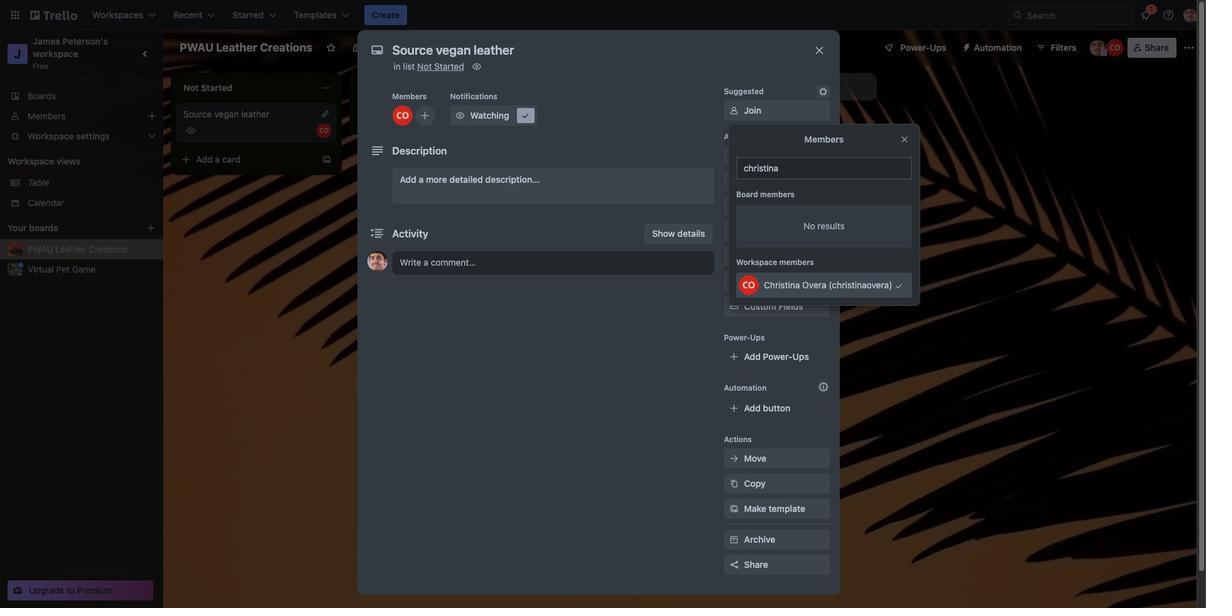 Task type: describe. For each thing, give the bounding box(es) containing it.
suggested
[[724, 87, 764, 96]]

creations inside board name text box
[[260, 41, 312, 54]]

board members
[[736, 190, 795, 199]]

your
[[8, 222, 27, 233]]

custom
[[744, 301, 776, 312]]

0 horizontal spatial christina overa (christinaovera) image
[[317, 123, 332, 138]]

Search field
[[1023, 6, 1133, 25]]

search image
[[1013, 10, 1023, 20]]

power-ups inside button
[[901, 42, 947, 53]]

sm image for join
[[728, 104, 740, 117]]

members up search members text box
[[805, 134, 844, 145]]

sm image for cover
[[728, 275, 740, 288]]

1 horizontal spatial christina overa (christinaovera) image
[[392, 106, 412, 126]]

button
[[763, 403, 791, 413]]

table
[[28, 177, 49, 188]]

show
[[652, 228, 675, 239]]

in list not started
[[394, 61, 464, 72]]

create
[[372, 9, 400, 20]]

pwau inside board name text box
[[180, 41, 214, 54]]

add down source
[[196, 154, 213, 165]]

add members to card image
[[420, 109, 430, 122]]

board link
[[406, 38, 459, 58]]

leather inside board name text box
[[216, 41, 257, 54]]

another
[[748, 81, 780, 92]]

christina
[[764, 280, 800, 290]]

1 vertical spatial card
[[750, 132, 767, 141]]

add inside button
[[744, 403, 761, 413]]

2 horizontal spatial christina overa (christinaovera) image
[[1106, 39, 1124, 57]]

1 vertical spatial leather
[[56, 244, 86, 254]]

add down suggested
[[724, 132, 739, 141]]

watching button
[[450, 106, 537, 126]]

pwau leather creations inside board name text box
[[180, 41, 312, 54]]

Write a comment text field
[[392, 251, 714, 274]]

calendar link
[[28, 197, 156, 209]]

sm image right the watching
[[519, 109, 532, 122]]

workspace for workspace members
[[736, 258, 777, 267]]

game
[[72, 264, 96, 275]]

detailed
[[450, 174, 483, 185]]

create button
[[364, 5, 407, 25]]

actions
[[724, 435, 752, 444]]

checklist
[[744, 200, 783, 211]]

members for workspace members
[[779, 258, 814, 267]]

attachment
[[744, 251, 793, 261]]

james
[[33, 36, 60, 46]]

1 vertical spatial a
[[215, 154, 220, 165]]

add inside button
[[729, 81, 745, 92]]

virtual pet game
[[28, 264, 96, 275]]

workspace for workspace views
[[8, 156, 54, 166]]

custom fields button
[[724, 300, 830, 313]]

move
[[744, 453, 767, 464]]

more
[[426, 174, 447, 185]]

watching
[[470, 110, 509, 121]]

show details
[[652, 228, 705, 239]]

show details link
[[645, 224, 713, 244]]

add a card button for leftmost create from template… image
[[176, 150, 317, 170]]

Board name text field
[[173, 38, 319, 58]]

started
[[434, 61, 464, 72]]

filters
[[1051, 42, 1077, 53]]

description
[[392, 145, 447, 156]]

upgrade to premium link
[[8, 581, 153, 601]]

power- inside button
[[901, 42, 930, 53]]

add another list
[[729, 81, 795, 92]]

sm image for move
[[728, 452, 740, 465]]

not
[[417, 61, 432, 72]]

1 horizontal spatial share
[[1145, 42, 1169, 53]]

description…
[[485, 174, 540, 185]]

custom fields
[[744, 301, 803, 312]]

0 vertical spatial a
[[393, 114, 398, 124]]

private
[[366, 42, 395, 53]]

source vegan leather link
[[183, 108, 329, 121]]

results
[[818, 221, 845, 231]]

free
[[33, 62, 48, 71]]

upgrade to premium
[[29, 585, 113, 596]]

table link
[[28, 177, 156, 189]]

pwau leather creations link
[[28, 243, 156, 256]]

add down custom
[[744, 351, 761, 362]]

source
[[183, 109, 212, 119]]

archive
[[744, 534, 776, 545]]

checklist link
[[724, 196, 830, 216]]

overa
[[802, 280, 827, 290]]

make template
[[744, 503, 806, 514]]

make template link
[[724, 499, 830, 519]]

0 horizontal spatial members link
[[0, 106, 163, 126]]

join
[[744, 105, 762, 116]]

leather
[[241, 109, 269, 119]]

0 vertical spatial card
[[401, 114, 419, 124]]

0 horizontal spatial james peterson (jamespeterson93) image
[[367, 251, 387, 271]]

sm image for members
[[728, 150, 740, 162]]

add a card for leftmost create from template… image
[[196, 154, 241, 165]]

pet
[[56, 264, 70, 275]]

(christinaovera)
[[829, 280, 892, 290]]

star or unstar board image
[[326, 43, 336, 53]]

customize views image
[[465, 41, 478, 54]]

attachment button
[[724, 246, 830, 266]]

j link
[[8, 44, 28, 64]]

filters button
[[1032, 38, 1080, 58]]

add power-ups link
[[724, 347, 830, 367]]

calendar
[[28, 197, 64, 208]]

your boards with 2 items element
[[8, 221, 127, 236]]

boards
[[29, 222, 58, 233]]

board for board
[[427, 42, 452, 53]]

0 horizontal spatial automation
[[724, 383, 767, 393]]



Task type: vqa. For each thing, say whether or not it's contained in the screenshot.
bottommost share button
yes



Task type: locate. For each thing, give the bounding box(es) containing it.
automation button
[[957, 38, 1030, 58]]

leather
[[216, 41, 257, 54], [56, 244, 86, 254]]

sm image up join link
[[817, 85, 830, 98]]

sm image for automation
[[957, 38, 974, 55]]

open information menu image
[[1162, 9, 1175, 21]]

0 horizontal spatial power-ups
[[724, 333, 765, 342]]

1 horizontal spatial ups
[[793, 351, 809, 362]]

show menu image
[[1183, 41, 1196, 54]]

sm image down actions
[[728, 452, 740, 465]]

views
[[57, 156, 80, 166]]

pwau leather creations inside pwau leather creations link
[[28, 244, 128, 254]]

add a card left "add members to card" icon
[[374, 114, 419, 124]]

1 horizontal spatial to
[[741, 132, 748, 141]]

add board image
[[146, 223, 156, 233]]

0 vertical spatial power-
[[901, 42, 930, 53]]

0 vertical spatial members link
[[0, 106, 163, 126]]

boards
[[28, 90, 56, 101]]

0 horizontal spatial creations
[[89, 244, 128, 254]]

1 vertical spatial ups
[[750, 333, 765, 342]]

1 vertical spatial members
[[779, 258, 814, 267]]

0 vertical spatial james peterson (jamespeterson93) image
[[1184, 8, 1199, 23]]

pwau
[[180, 41, 214, 54], [28, 244, 53, 254]]

card left "add members to card" icon
[[401, 114, 419, 124]]

share button down "1 notification" "image"
[[1128, 38, 1177, 58]]

1 horizontal spatial add a card button
[[354, 109, 495, 129]]

0 vertical spatial workspace
[[8, 156, 54, 166]]

list inside button
[[782, 81, 795, 92]]

make
[[744, 503, 766, 514]]

christina overa (christinaovera) image down edit card icon
[[317, 123, 332, 138]]

1 vertical spatial members link
[[724, 146, 830, 166]]

card down vegan
[[222, 154, 241, 165]]

details
[[678, 228, 705, 239]]

members up "add members to card" icon
[[392, 92, 427, 101]]

0 horizontal spatial share
[[744, 559, 768, 570]]

members up christina
[[779, 258, 814, 267]]

a down source vegan leather
[[215, 154, 220, 165]]

labels link
[[724, 171, 830, 191]]

1 horizontal spatial card
[[401, 114, 419, 124]]

virtual pet game link
[[28, 263, 156, 276]]

add a card
[[374, 114, 419, 124], [196, 154, 241, 165]]

archive link
[[724, 530, 830, 550]]

sm image down customize views image
[[471, 60, 483, 73]]

sm image inside join link
[[728, 104, 740, 117]]

template
[[769, 503, 806, 514]]

workspace members
[[736, 258, 814, 267]]

add button button
[[724, 398, 830, 418]]

to
[[741, 132, 748, 141], [66, 585, 75, 596]]

0 vertical spatial members
[[760, 190, 795, 199]]

members up labels
[[744, 150, 783, 161]]

members down boards
[[28, 111, 66, 121]]

sm image left checklist at the top right of page
[[728, 200, 740, 212]]

list right the in in the top left of the page
[[403, 61, 415, 72]]

creations up virtual pet game link
[[89, 244, 128, 254]]

christina overa (christinaovera) image down the search field
[[1106, 39, 1124, 57]]

0 horizontal spatial add a card
[[196, 154, 241, 165]]

share button down the archive link
[[724, 555, 830, 575]]

0 horizontal spatial pwau
[[28, 244, 53, 254]]

no
[[804, 221, 815, 231]]

sm image left archive
[[728, 533, 740, 546]]

sm image for copy
[[728, 478, 740, 490]]

sm image inside move link
[[728, 452, 740, 465]]

add a card button up description
[[354, 109, 495, 129]]

0 horizontal spatial share button
[[724, 555, 830, 575]]

sm image left labels
[[728, 175, 740, 187]]

2 horizontal spatial card
[[750, 132, 767, 141]]

christina overa (christinaovera)
[[764, 280, 892, 290]]

notifications
[[450, 92, 498, 101]]

0 vertical spatial list
[[403, 61, 415, 72]]

1 vertical spatial list
[[782, 81, 795, 92]]

this member was added to card image
[[886, 273, 912, 299]]

1 horizontal spatial pwau leather creations
[[180, 41, 312, 54]]

cover link
[[724, 271, 830, 292]]

to inside upgrade to premium link
[[66, 585, 75, 596]]

virtual
[[28, 264, 54, 275]]

0 vertical spatial add a card button
[[354, 109, 495, 129]]

create from template… image
[[500, 114, 510, 124], [322, 155, 332, 165]]

power-ups button
[[875, 38, 954, 58]]

creations left star or unstar board icon
[[260, 41, 312, 54]]

1 vertical spatial add a card button
[[176, 150, 317, 170]]

add a card button
[[354, 109, 495, 129], [176, 150, 317, 170]]

members
[[392, 92, 427, 101], [28, 111, 66, 121], [805, 134, 844, 145], [744, 150, 783, 161]]

0 horizontal spatial add a card button
[[176, 150, 317, 170]]

1 horizontal spatial james peterson (jamespeterson93) image
[[1090, 39, 1107, 57]]

add button
[[744, 403, 791, 413]]

sm image for archive
[[728, 533, 740, 546]]

board up not started link
[[427, 42, 452, 53]]

1 horizontal spatial list
[[782, 81, 795, 92]]

join link
[[724, 101, 830, 121]]

1 horizontal spatial power-
[[763, 351, 793, 362]]

1 horizontal spatial add a card
[[374, 114, 419, 124]]

ups inside add power-ups link
[[793, 351, 809, 362]]

Search members text field
[[736, 157, 912, 180]]

automation up the add button
[[724, 383, 767, 393]]

1 vertical spatial add a card
[[196, 154, 241, 165]]

sm image left "join"
[[728, 104, 740, 117]]

sm image for watching
[[454, 109, 467, 122]]

0 vertical spatial to
[[741, 132, 748, 141]]

0 horizontal spatial pwau leather creations
[[28, 244, 128, 254]]

christina overa (christinaovera) image left "add members to card" icon
[[392, 106, 412, 126]]

peterson's
[[63, 36, 108, 46]]

2 horizontal spatial power-
[[901, 42, 930, 53]]

sm image down notifications
[[454, 109, 467, 122]]

1 vertical spatial james peterson (jamespeterson93) image
[[1090, 39, 1107, 57]]

0 horizontal spatial leather
[[56, 244, 86, 254]]

0 vertical spatial share
[[1145, 42, 1169, 53]]

2 vertical spatial james peterson (jamespeterson93) image
[[367, 251, 387, 271]]

create from template… image down edit card icon
[[322, 155, 332, 165]]

0 vertical spatial creations
[[260, 41, 312, 54]]

copy link
[[724, 474, 830, 494]]

1 vertical spatial power-ups
[[724, 333, 765, 342]]

members for board members
[[760, 190, 795, 199]]

0 vertical spatial share button
[[1128, 38, 1177, 58]]

ups left automation button
[[930, 42, 947, 53]]

0 vertical spatial board
[[427, 42, 452, 53]]

to for premium
[[66, 585, 75, 596]]

a left "add members to card" icon
[[393, 114, 398, 124]]

add left another
[[729, 81, 745, 92]]

copy
[[744, 478, 766, 489]]

board down labels
[[736, 190, 758, 199]]

pwau leather creations
[[180, 41, 312, 54], [28, 244, 128, 254]]

1 vertical spatial pwau leather creations
[[28, 244, 128, 254]]

power-
[[901, 42, 930, 53], [724, 333, 750, 342], [763, 351, 793, 362]]

workspace views
[[8, 156, 80, 166]]

2 vertical spatial card
[[222, 154, 241, 165]]

ups inside power-ups button
[[930, 42, 947, 53]]

0 vertical spatial pwau leather creations
[[180, 41, 312, 54]]

members link up labels 'link'
[[724, 146, 830, 166]]

board for board members
[[736, 190, 758, 199]]

no results
[[804, 221, 845, 231]]

1 horizontal spatial create from template… image
[[500, 114, 510, 124]]

workspace up cover
[[736, 258, 777, 267]]

j
[[14, 46, 21, 61]]

move link
[[724, 449, 830, 469]]

not started link
[[417, 61, 464, 72]]

automation
[[974, 42, 1022, 53], [724, 383, 767, 393]]

sm image inside the make template link
[[728, 503, 740, 515]]

workspace up table
[[8, 156, 54, 166]]

to right the upgrade
[[66, 585, 75, 596]]

members link down boards
[[0, 106, 163, 126]]

share down archive
[[744, 559, 768, 570]]

1 horizontal spatial workspace
[[736, 258, 777, 267]]

fields
[[779, 301, 803, 312]]

to for card
[[741, 132, 748, 141]]

1 vertical spatial power-
[[724, 333, 750, 342]]

0 vertical spatial create from template… image
[[500, 114, 510, 124]]

sm image inside copy link
[[728, 478, 740, 490]]

sm image inside automation button
[[957, 38, 974, 55]]

1 vertical spatial workspace
[[736, 258, 777, 267]]

sm image inside "cover" link
[[728, 275, 740, 288]]

james peterson's workspace free
[[33, 36, 110, 71]]

0 vertical spatial ups
[[930, 42, 947, 53]]

card down "join"
[[750, 132, 767, 141]]

0 horizontal spatial list
[[403, 61, 415, 72]]

None text field
[[386, 39, 801, 62]]

add a card button down the source vegan leather link
[[176, 150, 317, 170]]

christina overa (christinaovera) image
[[1106, 39, 1124, 57], [392, 106, 412, 126], [317, 123, 332, 138]]

add
[[729, 81, 745, 92], [374, 114, 391, 124], [724, 132, 739, 141], [196, 154, 213, 165], [400, 174, 417, 185], [744, 351, 761, 362], [744, 403, 761, 413]]

sm image right power-ups button
[[957, 38, 974, 55]]

1 vertical spatial create from template… image
[[322, 155, 332, 165]]

sm image left "copy" at right bottom
[[728, 478, 740, 490]]

0 horizontal spatial a
[[215, 154, 220, 165]]

create from template… image up 'description…'
[[500, 114, 510, 124]]

premium
[[77, 585, 113, 596]]

james peterson (jamespeterson93) image
[[1184, 8, 1199, 23], [1090, 39, 1107, 57], [367, 251, 387, 271]]

add a card down source vegan leather
[[196, 154, 241, 165]]

cover
[[744, 276, 769, 287]]

0 horizontal spatial board
[[427, 42, 452, 53]]

0 horizontal spatial to
[[66, 585, 75, 596]]

sm image
[[454, 109, 467, 122], [519, 109, 532, 122], [728, 175, 740, 187], [728, 200, 740, 212], [728, 452, 740, 465], [728, 478, 740, 490]]

primary element
[[0, 0, 1206, 30]]

ups down fields on the right
[[793, 351, 809, 362]]

add to card
[[724, 132, 767, 141]]

0 horizontal spatial card
[[222, 154, 241, 165]]

ups up add power-ups
[[750, 333, 765, 342]]

your boards
[[8, 222, 58, 233]]

source vegan leather
[[183, 109, 269, 119]]

workspace
[[33, 48, 79, 59]]

0 horizontal spatial power-
[[724, 333, 750, 342]]

labels
[[744, 175, 771, 186]]

sm image
[[957, 38, 974, 55], [471, 60, 483, 73], [817, 85, 830, 98], [728, 104, 740, 117], [728, 150, 740, 162], [728, 275, 740, 288], [728, 503, 740, 515], [728, 533, 740, 546]]

1 horizontal spatial share button
[[1128, 38, 1177, 58]]

1 vertical spatial to
[[66, 585, 75, 596]]

sm image inside checklist 'link'
[[728, 200, 740, 212]]

add another list button
[[706, 73, 877, 101]]

a
[[393, 114, 398, 124], [215, 154, 220, 165], [419, 174, 424, 185]]

0 vertical spatial power-ups
[[901, 42, 947, 53]]

james peterson's workspace link
[[33, 36, 110, 59]]

2 horizontal spatial james peterson (jamespeterson93) image
[[1184, 8, 1199, 23]]

1 horizontal spatial board
[[736, 190, 758, 199]]

0 horizontal spatial ups
[[750, 333, 765, 342]]

edit card image
[[320, 109, 330, 119]]

sm image inside the archive link
[[728, 533, 740, 546]]

0 horizontal spatial workspace
[[8, 156, 54, 166]]

2 horizontal spatial ups
[[930, 42, 947, 53]]

1 horizontal spatial power-ups
[[901, 42, 947, 53]]

power-ups
[[901, 42, 947, 53], [724, 333, 765, 342]]

share button
[[1128, 38, 1177, 58], [724, 555, 830, 575]]

sm image inside labels 'link'
[[728, 175, 740, 187]]

sm image down add to card
[[728, 150, 740, 162]]

1 horizontal spatial a
[[393, 114, 398, 124]]

1 vertical spatial share button
[[724, 555, 830, 575]]

2 horizontal spatial a
[[419, 174, 424, 185]]

members
[[760, 190, 795, 199], [779, 258, 814, 267]]

1 horizontal spatial members link
[[724, 146, 830, 166]]

add a more detailed description…
[[400, 174, 540, 185]]

sm image for labels
[[728, 175, 740, 187]]

boards link
[[0, 86, 163, 106]]

list right another
[[782, 81, 795, 92]]

1 horizontal spatial pwau
[[180, 41, 214, 54]]

2 vertical spatial ups
[[793, 351, 809, 362]]

0 vertical spatial automation
[[974, 42, 1022, 53]]

automation down "search" icon
[[974, 42, 1022, 53]]

sm image left make
[[728, 503, 740, 515]]

add a more detailed description… link
[[392, 168, 714, 204]]

1 horizontal spatial automation
[[974, 42, 1022, 53]]

in
[[394, 61, 401, 72]]

activity
[[392, 228, 428, 239]]

add left more on the left of page
[[400, 174, 417, 185]]

automation inside button
[[974, 42, 1022, 53]]

add left "add members to card" icon
[[374, 114, 391, 124]]

0 vertical spatial leather
[[216, 41, 257, 54]]

2 vertical spatial power-
[[763, 351, 793, 362]]

sm image for checklist
[[728, 200, 740, 212]]

members up checklist at the top right of page
[[760, 190, 795, 199]]

1 vertical spatial board
[[736, 190, 758, 199]]

add a card button for top create from template… image
[[354, 109, 495, 129]]

private button
[[344, 38, 403, 58]]

0 horizontal spatial create from template… image
[[322, 155, 332, 165]]

1 horizontal spatial creations
[[260, 41, 312, 54]]

sm image left cover
[[728, 275, 740, 288]]

christina overa (christinaovera) image
[[739, 275, 759, 295]]

0 vertical spatial add a card
[[374, 114, 419, 124]]

to down "join"
[[741, 132, 748, 141]]

add a card for top create from template… image
[[374, 114, 419, 124]]

sm image for make template
[[728, 503, 740, 515]]

upgrade
[[29, 585, 64, 596]]

1 horizontal spatial leather
[[216, 41, 257, 54]]

1 vertical spatial pwau
[[28, 244, 53, 254]]

vegan
[[214, 109, 239, 119]]

share left show menu image
[[1145, 42, 1169, 53]]

add left button
[[744, 403, 761, 413]]

1 vertical spatial share
[[744, 559, 768, 570]]

1 vertical spatial creations
[[89, 244, 128, 254]]

0 vertical spatial pwau
[[180, 41, 214, 54]]

a left more on the left of page
[[419, 174, 424, 185]]

2 vertical spatial a
[[419, 174, 424, 185]]

1 vertical spatial automation
[[724, 383, 767, 393]]

sm image for suggested
[[817, 85, 830, 98]]

1 notification image
[[1138, 8, 1154, 23]]



